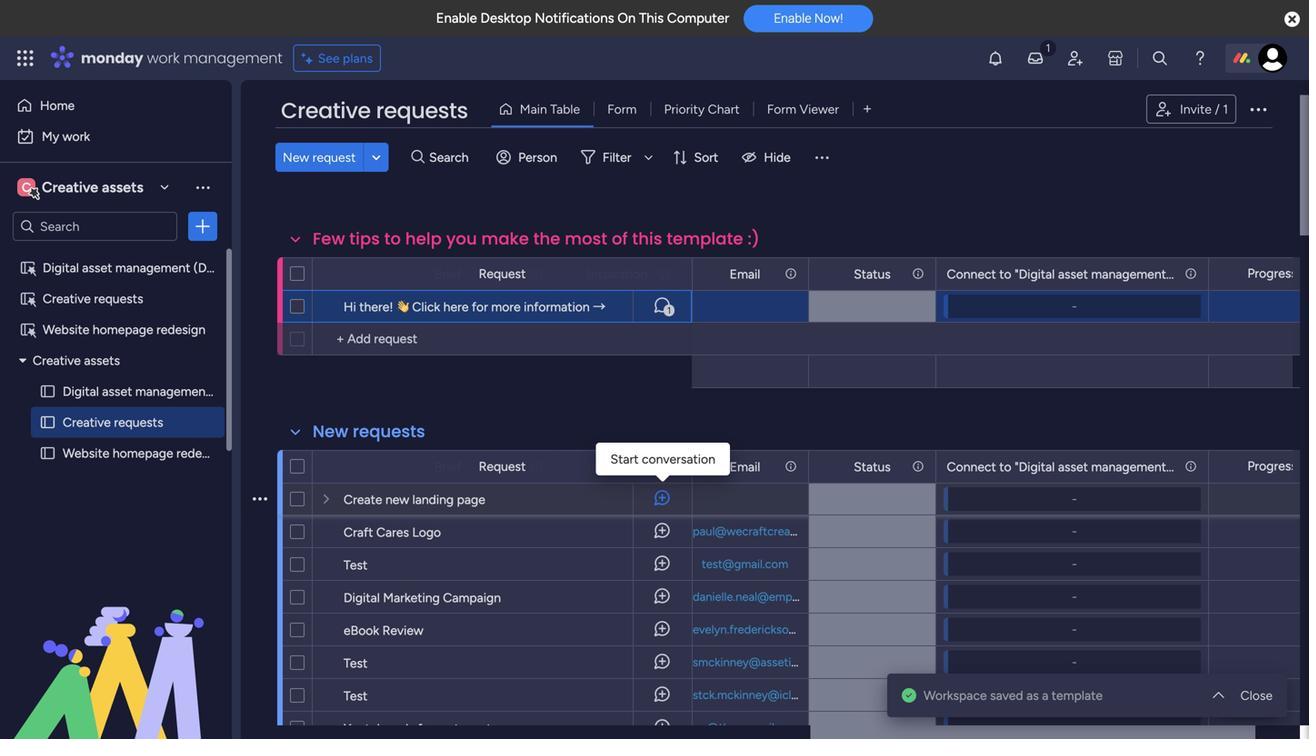 Task type: describe. For each thing, give the bounding box(es) containing it.
public board image for creative requests
[[39, 414, 56, 431]]

creative for public board image for creative requests
[[63, 415, 111, 430]]

streamline
[[482, 622, 541, 638]]

priority chart button
[[651, 95, 754, 124]]

http://www.facebook.com link
[[559, 524, 706, 539]]

1 mate from the left
[[437, 721, 466, 737]]

brief field for column information image left of start at the bottom
[[430, 457, 466, 477]]

enable now! button
[[744, 5, 874, 32]]

column information image up 1 button
[[657, 267, 671, 282]]

7 - from the top
[[1073, 655, 1078, 670]]

is
[[374, 524, 383, 539]]

search everything image
[[1152, 49, 1170, 67]]

help
[[1233, 693, 1265, 712]]

this is going to be awesome.
[[350, 524, 512, 539]]

youtube
[[344, 721, 392, 737]]

assets inside workspace selection element
[[102, 179, 144, 196]]

0 vertical spatial (dam)
[[194, 260, 231, 276]]

filter
[[603, 150, 632, 165]]

computer
[[667, 10, 730, 26]]

a
[[1043, 688, 1049, 704]]

plans
[[343, 50, 373, 66]]

creative requests for public board image for creative requests
[[63, 415, 163, 430]]

qwefwerqwer
[[350, 655, 429, 670]]

creative requests for public board under template workspace image
[[43, 291, 143, 307]]

2 vertical spatial digital
[[344, 590, 380, 606]]

4 - from the top
[[1073, 557, 1078, 572]]

monday marketplace image
[[1107, 49, 1125, 67]]

ebook review
[[344, 623, 424, 639]]

0 horizontal spatial this
[[350, 524, 371, 539]]

workspace selection element
[[17, 176, 146, 200]]

1 vertical spatial digital asset management (dam)
[[63, 384, 251, 399]]

please
[[350, 622, 387, 638]]

ads
[[395, 721, 415, 737]]

create
[[344, 492, 383, 508]]

more
[[492, 299, 521, 315]]

0 vertical spatial for
[[472, 299, 488, 315]]

desktop
[[481, 10, 532, 26]]

1 vertical spatial digital
[[63, 384, 99, 399]]

stck.mckinney@icloud.com
[[693, 688, 838, 703]]

few
[[313, 227, 345, 251]]

/
[[1216, 101, 1221, 117]]

1 vertical spatial options image
[[253, 476, 267, 522]]

0 vertical spatial management
[[183, 48, 283, 68]]

craft
[[344, 525, 373, 540]]

help image
[[1192, 49, 1210, 67]]

1 vertical spatial asset
[[102, 384, 132, 399]]

2 request from the top
[[479, 459, 526, 474]]

c
[[22, 180, 31, 195]]

2 mate from the left
[[469, 721, 499, 737]]

1 vertical spatial 1
[[668, 305, 671, 316]]

1 button
[[633, 290, 692, 323]]

asfasdfa
[[350, 688, 398, 703]]

hi
[[344, 299, 356, 315]]

few tips to help you make the most of this template :)
[[313, 227, 760, 251]]

workspace
[[924, 688, 988, 704]]

this inside "field"
[[633, 227, 663, 251]]

help button
[[1217, 688, 1281, 718]]

close button
[[1234, 681, 1281, 710]]

e@thecouncil.sg
[[701, 721, 790, 735]]

list box containing digital asset management (dam)
[[0, 249, 251, 715]]

conversation
[[642, 452, 716, 467]]

as
[[1027, 688, 1039, 704]]

workspace image
[[17, 177, 35, 197]]

creative assets inside workspace selection element
[[42, 179, 144, 196]]

Search field
[[425, 145, 479, 170]]

please review and help streamline this book
[[350, 622, 597, 638]]

campaign
[[443, 590, 501, 606]]

option inside list box
[[0, 252, 232, 255]]

viewer
[[800, 101, 840, 117]]

0 vertical spatial website
[[43, 322, 89, 337]]

new request button
[[276, 143, 363, 172]]

cares
[[376, 525, 409, 540]]

1 horizontal spatial options image
[[1248, 98, 1270, 120]]

:)
[[748, 227, 760, 251]]

3 - from the top
[[1073, 524, 1078, 539]]

start conversation
[[611, 452, 716, 467]]

home option
[[11, 91, 221, 120]]

logo
[[412, 525, 441, 540]]

help for streamline
[[455, 622, 479, 638]]

8 - from the top
[[1073, 688, 1078, 703]]

enable desktop notifications on this computer
[[436, 10, 730, 26]]

youtube ads for mate mate
[[344, 721, 499, 737]]

+ Add request text field
[[322, 328, 684, 350]]

test@gmail.com
[[702, 557, 789, 572]]

hi there!   👋  click here for more information  →
[[344, 299, 606, 315]]

help for you
[[406, 227, 442, 251]]

invite / 1
[[1181, 101, 1229, 117]]

dgskfdjglskg;s
[[350, 720, 432, 736]]

new for new request
[[283, 150, 310, 165]]

options image
[[194, 217, 212, 236]]

enable for enable now!
[[774, 11, 812, 26]]

invite / 1 button
[[1147, 95, 1237, 124]]

invite members image
[[1067, 49, 1085, 67]]

0 vertical spatial website homepage redesign
[[43, 322, 206, 337]]

the
[[534, 227, 561, 251]]

0 vertical spatial redesign
[[157, 322, 206, 337]]

home
[[40, 98, 75, 113]]

click
[[412, 299, 440, 315]]

creative inside creative requests field
[[281, 96, 371, 126]]

1 inspiration field from the top
[[583, 264, 652, 284]]

be
[[437, 524, 451, 539]]

and
[[430, 622, 451, 638]]

👋
[[397, 299, 409, 315]]

new requests
[[313, 420, 425, 443]]

notifications image
[[987, 49, 1005, 67]]

v2 search image
[[412, 147, 425, 168]]

public board image for digital asset management (dam)
[[39, 383, 56, 400]]

you
[[446, 227, 477, 251]]

john smith image
[[1259, 44, 1288, 73]]

notifications
[[535, 10, 615, 26]]

evelyn.frederickson@eka1.com
[[693, 623, 856, 637]]

update feed image
[[1027, 49, 1045, 67]]

workspace options image
[[194, 178, 212, 196]]

enable now!
[[774, 11, 844, 26]]

column information image down few tips to help you make the most of this template :) "field"
[[529, 267, 544, 282]]

digital marketing campaign
[[344, 590, 501, 606]]

my work option
[[11, 122, 221, 151]]

information
[[524, 299, 590, 315]]

2 vertical spatial management
[[135, 384, 210, 399]]

review
[[390, 622, 427, 638]]

my work link
[[11, 122, 221, 151]]

on
[[618, 10, 636, 26]]

book
[[568, 622, 597, 638]]

work for my
[[62, 129, 90, 144]]

form button
[[594, 95, 651, 124]]

of
[[612, 227, 628, 251]]

make
[[482, 227, 529, 251]]



Task type: locate. For each thing, give the bounding box(es) containing it.
0 vertical spatial public board image
[[39, 383, 56, 400]]

form up the "filter"
[[608, 101, 637, 117]]

1 horizontal spatial to
[[422, 524, 434, 539]]

1 vertical spatial work
[[62, 129, 90, 144]]

2 - from the top
[[1073, 492, 1078, 507]]

add view image
[[864, 103, 872, 116]]

work inside "option"
[[62, 129, 90, 144]]

1 vertical spatial inspiration field
[[583, 457, 652, 477]]

mate
[[437, 721, 466, 737], [469, 721, 499, 737]]

0 vertical spatial 1
[[1224, 101, 1229, 117]]

close
[[1241, 688, 1273, 704]]

→
[[593, 299, 606, 315]]

1 vertical spatial inspiration
[[588, 459, 648, 475]]

1 horizontal spatial mate
[[469, 721, 499, 737]]

0 horizontal spatial 1
[[668, 305, 671, 316]]

-
[[1073, 299, 1078, 314], [1073, 492, 1078, 507], [1073, 524, 1078, 539], [1073, 557, 1078, 572], [1073, 590, 1078, 604], [1073, 623, 1078, 637], [1073, 655, 1078, 670], [1073, 688, 1078, 703], [1073, 721, 1078, 735]]

1 brief field from the top
[[430, 264, 466, 284]]

0 vertical spatial creative assets
[[42, 179, 144, 196]]

menu image
[[813, 148, 831, 166]]

creative for public board under template workspace image
[[43, 291, 91, 307]]

public board image for website homepage redesign
[[39, 445, 56, 462]]

for right here
[[472, 299, 488, 315]]

person
[[519, 150, 558, 165]]

1 horizontal spatial template
[[1052, 688, 1103, 704]]

new inside field
[[313, 420, 349, 443]]

0 vertical spatial new
[[283, 150, 310, 165]]

0 vertical spatial request
[[479, 266, 526, 282]]

this right of
[[633, 227, 663, 251]]

public board under template workspace image for digital asset management (dam)
[[19, 259, 36, 277]]

awesome.
[[455, 524, 512, 539]]

to inside "field"
[[385, 227, 401, 251]]

form left viewer
[[767, 101, 797, 117]]

brief up landing
[[435, 459, 461, 475]]

1 vertical spatial public board image
[[39, 414, 56, 431]]

digital asset management (dam)
[[43, 260, 231, 276], [63, 384, 251, 399]]

New requests field
[[308, 420, 430, 444]]

hide button
[[735, 143, 802, 172]]

enable for enable desktop notifications on this computer
[[436, 10, 477, 26]]

angle down image
[[372, 151, 381, 164]]

inspiration down of
[[588, 267, 648, 282]]

creative requests
[[281, 96, 468, 126], [43, 291, 143, 307], [63, 415, 163, 430]]

there!
[[359, 299, 393, 315]]

enable left now!
[[774, 11, 812, 26]]

filter button
[[574, 143, 660, 172]]

1 image
[[1041, 37, 1057, 58]]

1 form from the left
[[608, 101, 637, 117]]

see plans button
[[294, 45, 381, 72]]

work for monday
[[147, 48, 180, 68]]

tips
[[350, 227, 380, 251]]

1
[[1224, 101, 1229, 117], [668, 305, 671, 316]]

option
[[0, 252, 232, 255]]

0 horizontal spatial form
[[608, 101, 637, 117]]

0 vertical spatial asset
[[82, 260, 112, 276]]

brief field up here
[[430, 264, 466, 284]]

monday work management
[[81, 48, 283, 68]]

5 - from the top
[[1073, 590, 1078, 604]]

creative
[[281, 96, 371, 126], [42, 179, 98, 196], [43, 291, 91, 307], [33, 353, 81, 368], [63, 415, 111, 430]]

management
[[183, 48, 283, 68], [115, 260, 190, 276], [135, 384, 210, 399]]

priority chart
[[664, 101, 740, 117]]

template right "a" on the right bottom of page
[[1052, 688, 1103, 704]]

1 horizontal spatial enable
[[774, 11, 812, 26]]

creative assets up search in workspace "field"
[[42, 179, 144, 196]]

2 inspiration field from the top
[[583, 457, 652, 477]]

1 vertical spatial (dam)
[[214, 384, 251, 399]]

Inspiration field
[[583, 264, 652, 284], [583, 457, 652, 477]]

1 vertical spatial help
[[455, 622, 479, 638]]

landing
[[413, 492, 454, 508]]

dapulse close image
[[1285, 10, 1301, 29]]

priority
[[664, 101, 705, 117]]

1 public board under template workspace image from the top
[[19, 259, 36, 277]]

0 vertical spatial options image
[[1248, 98, 1270, 120]]

1 vertical spatial this
[[350, 524, 371, 539]]

brief field for column information image below few tips to help you make the most of this template :) "field"
[[430, 264, 466, 284]]

0 vertical spatial help
[[406, 227, 442, 251]]

1 vertical spatial creative requests
[[43, 291, 143, 307]]

saved
[[991, 688, 1024, 704]]

0 vertical spatial creative requests
[[281, 96, 468, 126]]

public board under template workspace image
[[19, 259, 36, 277], [19, 321, 36, 338]]

1 vertical spatial request
[[479, 459, 526, 474]]

(dam)
[[194, 260, 231, 276], [214, 384, 251, 399]]

0 horizontal spatial work
[[62, 129, 90, 144]]

1 horizontal spatial 1
[[1224, 101, 1229, 117]]

craft cares logo
[[344, 525, 441, 540]]

to left be
[[422, 524, 434, 539]]

0 horizontal spatial for
[[418, 721, 434, 737]]

0 horizontal spatial enable
[[436, 10, 477, 26]]

Creative requests field
[[277, 96, 473, 126]]

public board under template workspace image down public board under template workspace image
[[19, 321, 36, 338]]

test
[[350, 557, 374, 572], [344, 558, 368, 573], [350, 589, 374, 605], [344, 656, 368, 671], [344, 689, 368, 704]]

1 horizontal spatial for
[[472, 299, 488, 315]]

2 vertical spatial creative requests
[[63, 415, 163, 430]]

1 vertical spatial to
[[422, 524, 434, 539]]

1 inspiration from the top
[[588, 267, 648, 282]]

sort button
[[665, 143, 730, 172]]

inspiration
[[588, 267, 648, 282], [588, 459, 648, 475]]

select product image
[[16, 49, 35, 67]]

public board under template workspace image up public board under template workspace image
[[19, 259, 36, 277]]

1 vertical spatial public board under template workspace image
[[19, 321, 36, 338]]

1 vertical spatial homepage
[[113, 446, 173, 461]]

brief field up landing
[[430, 457, 466, 477]]

form for form
[[608, 101, 637, 117]]

arrow down image
[[638, 146, 660, 168]]

my
[[42, 129, 59, 144]]

form for form viewer
[[767, 101, 797, 117]]

new
[[386, 492, 410, 508]]

1 right /
[[1224, 101, 1229, 117]]

0 vertical spatial brief
[[435, 267, 461, 282]]

this left is
[[350, 524, 371, 539]]

1 vertical spatial website
[[63, 446, 109, 461]]

0 vertical spatial public board under template workspace image
[[19, 259, 36, 277]]

1 request from the top
[[479, 266, 526, 282]]

public board under template workspace image
[[19, 290, 36, 307]]

new up create
[[313, 420, 349, 443]]

1 vertical spatial brief
[[435, 459, 461, 475]]

http://dlfgjksl;dfg link
[[568, 721, 669, 735]]

template inside "field"
[[667, 227, 744, 251]]

request up page
[[479, 459, 526, 474]]

3 public board image from the top
[[39, 445, 56, 462]]

1 horizontal spatial this
[[544, 622, 565, 638]]

column information image
[[657, 460, 671, 474]]

1 horizontal spatial help
[[455, 622, 479, 638]]

for right ads at the bottom of the page
[[418, 721, 434, 737]]

0 vertical spatial work
[[147, 48, 180, 68]]

most
[[565, 227, 608, 251]]

2 brief from the top
[[435, 459, 461, 475]]

2 public board under template workspace image from the top
[[19, 321, 36, 338]]

invite
[[1181, 101, 1212, 117]]

my work
[[42, 129, 90, 144]]

column information image left start at the bottom
[[529, 460, 544, 474]]

public board image
[[39, 383, 56, 400], [39, 414, 56, 431], [39, 445, 56, 462]]

redesign
[[157, 322, 206, 337], [177, 446, 226, 461]]

request up more
[[479, 266, 526, 282]]

enable left desktop on the top left
[[436, 10, 477, 26]]

lottie animation element
[[0, 556, 232, 740]]

help
[[406, 227, 442, 251], [455, 622, 479, 638]]

1 brief from the top
[[435, 267, 461, 282]]

Few tips to help you make the most of this template :) field
[[308, 227, 765, 251]]

monday
[[81, 48, 143, 68]]

1 vertical spatial brief field
[[430, 457, 466, 477]]

homepage
[[93, 322, 153, 337], [113, 446, 173, 461]]

brief up here
[[435, 267, 461, 282]]

paul@wecraftcreative.com
[[693, 524, 836, 539]]

column information image
[[529, 267, 544, 282], [657, 267, 671, 282], [529, 460, 544, 474]]

brief
[[435, 267, 461, 282], [435, 459, 461, 475]]

0 horizontal spatial new
[[283, 150, 310, 165]]

2 vertical spatial public board image
[[39, 445, 56, 462]]

main table
[[520, 101, 580, 117]]

0 vertical spatial to
[[385, 227, 401, 251]]

inspiration left column information icon
[[588, 459, 648, 475]]

9 - from the top
[[1073, 721, 1078, 735]]

0 vertical spatial template
[[667, 227, 744, 251]]

0 vertical spatial assets
[[102, 179, 144, 196]]

1 vertical spatial redesign
[[177, 446, 226, 461]]

new for new requests
[[313, 420, 349, 443]]

help right and
[[455, 622, 479, 638]]

assets right caret down "icon"
[[84, 353, 120, 368]]

2 horizontal spatial this
[[633, 227, 663, 251]]

new left the request
[[283, 150, 310, 165]]

1 horizontal spatial new
[[313, 420, 349, 443]]

person button
[[490, 143, 568, 172]]

asset
[[82, 260, 112, 276], [102, 384, 132, 399]]

0 horizontal spatial mate
[[437, 721, 466, 737]]

new inside button
[[283, 150, 310, 165]]

this left book
[[544, 622, 565, 638]]

inspiration field left column information icon
[[583, 457, 652, 477]]

help left you
[[406, 227, 442, 251]]

0 vertical spatial inspiration field
[[583, 264, 652, 284]]

1 vertical spatial management
[[115, 260, 190, 276]]

form viewer button
[[754, 95, 853, 124]]

inspiration field down of
[[583, 264, 652, 284]]

1 right →
[[668, 305, 671, 316]]

assets
[[102, 179, 144, 196], [84, 353, 120, 368]]

lottie animation image
[[0, 556, 232, 740]]

options image
[[1248, 98, 1270, 120], [253, 476, 267, 522]]

2 form from the left
[[767, 101, 797, 117]]

main
[[520, 101, 547, 117]]

create new landing page
[[344, 492, 486, 508]]

0 horizontal spatial to
[[385, 227, 401, 251]]

going
[[386, 524, 419, 539]]

1 vertical spatial creative assets
[[33, 353, 120, 368]]

1 public board image from the top
[[39, 383, 56, 400]]

0 vertical spatial this
[[633, 227, 663, 251]]

website
[[43, 322, 89, 337], [63, 446, 109, 461]]

1 enable from the left
[[436, 10, 477, 26]]

1 vertical spatial new
[[313, 420, 349, 443]]

1 vertical spatial website homepage redesign
[[63, 446, 226, 461]]

Brief field
[[430, 264, 466, 284], [430, 457, 466, 477]]

1 vertical spatial for
[[418, 721, 434, 737]]

enable inside enable now! button
[[774, 11, 812, 26]]

list box
[[0, 249, 251, 715]]

assets up search in workspace "field"
[[102, 179, 144, 196]]

this
[[639, 10, 664, 26]]

creative requests inside field
[[281, 96, 468, 126]]

page
[[457, 492, 486, 508]]

1 - from the top
[[1073, 299, 1078, 314]]

template left :)
[[667, 227, 744, 251]]

creative for workspace icon
[[42, 179, 98, 196]]

now!
[[815, 11, 844, 26]]

1 vertical spatial template
[[1052, 688, 1103, 704]]

inspiration for 2nd inspiration field
[[588, 459, 648, 475]]

to right tips
[[385, 227, 401, 251]]

requests
[[376, 96, 468, 126], [94, 291, 143, 307], [114, 415, 163, 430], [353, 420, 425, 443]]

workspace saved as a template
[[924, 688, 1103, 704]]

review
[[383, 623, 424, 639]]

creative inside workspace selection element
[[42, 179, 98, 196]]

0 horizontal spatial help
[[406, 227, 442, 251]]

to
[[385, 227, 401, 251], [422, 524, 434, 539]]

inspiration for first inspiration field from the top of the page
[[588, 267, 648, 282]]

home link
[[11, 91, 221, 120]]

smckinney@assetismarketing.com
[[693, 655, 876, 670]]

0 horizontal spatial options image
[[253, 476, 267, 522]]

0 vertical spatial brief field
[[430, 264, 466, 284]]

http://dlfgjksl;dfg
[[571, 721, 665, 735]]

0 vertical spatial inspiration
[[588, 267, 648, 282]]

2 vertical spatial this
[[544, 622, 565, 638]]

Search in workspace field
[[38, 216, 152, 237]]

0 vertical spatial digital asset management (dam)
[[43, 260, 231, 276]]

here
[[444, 299, 469, 315]]

new request
[[283, 150, 356, 165]]

2 enable from the left
[[774, 11, 812, 26]]

1 horizontal spatial form
[[767, 101, 797, 117]]

work right my
[[62, 129, 90, 144]]

0 vertical spatial homepage
[[93, 322, 153, 337]]

0 horizontal spatial template
[[667, 227, 744, 251]]

request
[[313, 150, 356, 165]]

0 vertical spatial digital
[[43, 260, 79, 276]]

website homepage redesign
[[43, 322, 206, 337], [63, 446, 226, 461]]

work
[[147, 48, 180, 68], [62, 129, 90, 144]]

help inside "field"
[[406, 227, 442, 251]]

hide
[[764, 150, 791, 165]]

2 inspiration from the top
[[588, 459, 648, 475]]

public board under template workspace image for website homepage redesign
[[19, 321, 36, 338]]

2 public board image from the top
[[39, 414, 56, 431]]

6 - from the top
[[1073, 623, 1078, 637]]

2 brief field from the top
[[430, 457, 466, 477]]

creative assets right caret down "icon"
[[33, 353, 120, 368]]

1 horizontal spatial work
[[147, 48, 180, 68]]

caret down image
[[19, 354, 26, 367]]

form viewer
[[767, 101, 840, 117]]

1 vertical spatial assets
[[84, 353, 120, 368]]

template
[[667, 227, 744, 251], [1052, 688, 1103, 704]]

work right 'monday'
[[147, 48, 180, 68]]



Task type: vqa. For each thing, say whether or not it's contained in the screenshot.
WorkForms
no



